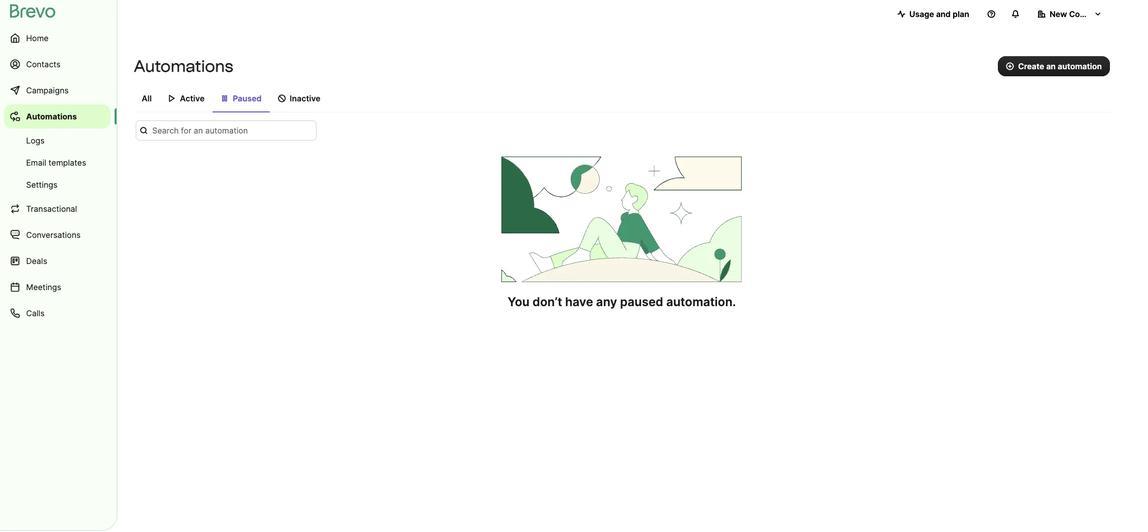 Task type: describe. For each thing, give the bounding box(es) containing it.
active
[[180, 94, 205, 104]]

deals link
[[4, 249, 111, 273]]

settings
[[26, 180, 58, 190]]

transactional
[[26, 204, 77, 214]]

conversations
[[26, 230, 81, 240]]

automations link
[[4, 105, 111, 129]]

all link
[[134, 88, 160, 112]]

workflow-list-search-input search field
[[136, 121, 317, 141]]

calls link
[[4, 302, 111, 326]]

0 horizontal spatial automations
[[26, 112, 77, 122]]

plan
[[953, 9, 970, 19]]

any
[[596, 295, 617, 310]]

meetings link
[[4, 275, 111, 300]]

usage and plan button
[[890, 4, 978, 24]]

email templates link
[[4, 153, 111, 173]]

create
[[1019, 61, 1045, 71]]

campaigns
[[26, 85, 69, 96]]

settings link
[[4, 175, 111, 195]]

you don't have any paused automation.
[[508, 295, 736, 310]]

company
[[1070, 9, 1107, 19]]

calls
[[26, 309, 45, 319]]

you
[[508, 295, 530, 310]]

logs
[[26, 136, 45, 146]]

email
[[26, 158, 46, 168]]

conversations link
[[4, 223, 111, 247]]

tab list containing all
[[134, 88, 1110, 113]]

deals
[[26, 256, 47, 266]]

usage
[[910, 9, 934, 19]]

meetings
[[26, 283, 61, 293]]

inactive link
[[270, 88, 329, 112]]

contacts
[[26, 59, 60, 69]]



Task type: vqa. For each thing, say whether or not it's contained in the screenshot.
and
yes



Task type: locate. For each thing, give the bounding box(es) containing it.
dxrbf image for paused
[[221, 95, 229, 103]]

have
[[565, 295, 593, 310]]

dxrbf image inside inactive link
[[278, 95, 286, 103]]

dxrbf image for inactive
[[278, 95, 286, 103]]

automations
[[134, 57, 233, 76], [26, 112, 77, 122]]

paused
[[233, 94, 262, 104]]

logs link
[[4, 131, 111, 151]]

dxrbf image
[[168, 95, 176, 103]]

1 horizontal spatial automations
[[134, 57, 233, 76]]

templates
[[49, 158, 86, 168]]

create an automation
[[1019, 61, 1102, 71]]

all
[[142, 94, 152, 104]]

paused link
[[213, 88, 270, 113]]

campaigns link
[[4, 78, 111, 103]]

automation
[[1058, 61, 1102, 71]]

paused
[[620, 295, 664, 310]]

transactional link
[[4, 197, 111, 221]]

0 horizontal spatial dxrbf image
[[221, 95, 229, 103]]

0 vertical spatial automations
[[134, 57, 233, 76]]

2 dxrbf image from the left
[[278, 95, 286, 103]]

automations up logs link
[[26, 112, 77, 122]]

dxrbf image
[[221, 95, 229, 103], [278, 95, 286, 103]]

new company
[[1050, 9, 1107, 19]]

tab list
[[134, 88, 1110, 113]]

an
[[1047, 61, 1056, 71]]

automations up active
[[134, 57, 233, 76]]

email templates
[[26, 158, 86, 168]]

inactive
[[290, 94, 321, 104]]

dxrbf image left paused
[[221, 95, 229, 103]]

active link
[[160, 88, 213, 112]]

contacts link
[[4, 52, 111, 76]]

1 vertical spatial automations
[[26, 112, 77, 122]]

home link
[[4, 26, 111, 50]]

1 dxrbf image from the left
[[221, 95, 229, 103]]

don't
[[533, 295, 562, 310]]

new
[[1050, 9, 1068, 19]]

you don't have any paused automation. tab panel
[[134, 121, 1110, 311]]

create an automation button
[[998, 56, 1110, 76]]

dxrbf image left inactive
[[278, 95, 286, 103]]

new company button
[[1030, 4, 1110, 24]]

1 horizontal spatial dxrbf image
[[278, 95, 286, 103]]

dxrbf image inside paused link
[[221, 95, 229, 103]]

usage and plan
[[910, 9, 970, 19]]

home
[[26, 33, 49, 43]]

and
[[936, 9, 951, 19]]

automation.
[[667, 295, 736, 310]]



